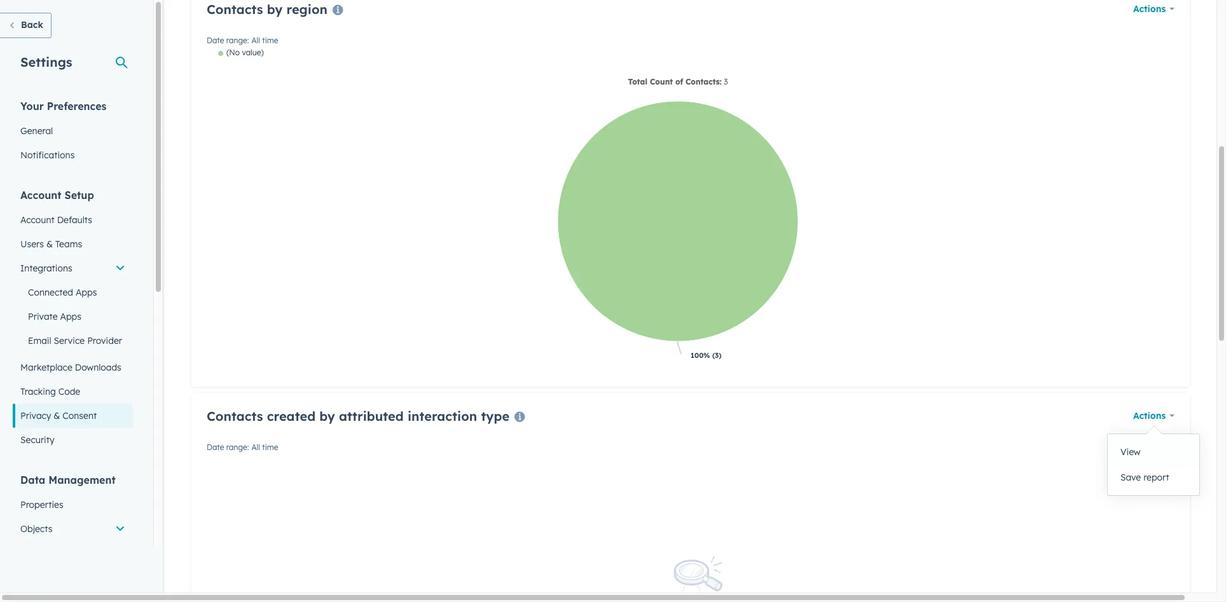 Task type: locate. For each thing, give the bounding box(es) containing it.
& for privacy
[[54, 410, 60, 422]]

0 horizontal spatial &
[[46, 239, 53, 250]]

created
[[267, 409, 316, 424]]

1 vertical spatial time
[[262, 443, 278, 452]]

all
[[252, 36, 260, 45], [252, 443, 260, 452]]

date range: all time up toggle series visibility region
[[207, 36, 278, 45]]

account
[[20, 189, 61, 202], [20, 214, 55, 226]]

actions button
[[1134, 0, 1175, 18]]

general
[[20, 125, 53, 137]]

date range: all time for by
[[207, 36, 278, 45]]

2 actions from the top
[[1134, 410, 1167, 422]]

all for by
[[252, 36, 260, 45]]

2 time from the top
[[262, 443, 278, 452]]

& right users
[[46, 239, 53, 250]]

1 vertical spatial date
[[207, 443, 224, 452]]

0 vertical spatial by
[[267, 1, 283, 17]]

back
[[21, 19, 43, 31]]

date range: all time
[[207, 36, 278, 45], [207, 443, 278, 452]]

0 vertical spatial account
[[20, 189, 61, 202]]

contacts created by attributed interaction type
[[207, 409, 510, 424]]

contacts for contacts created by attributed interaction type
[[207, 409, 263, 424]]

range:
[[226, 36, 249, 45], [226, 443, 249, 452]]

notifications link
[[13, 143, 133, 167]]

1 vertical spatial actions
[[1134, 410, 1167, 422]]

2 account from the top
[[20, 214, 55, 226]]

1 vertical spatial account
[[20, 214, 55, 226]]

1 vertical spatial by
[[320, 409, 335, 424]]

0 vertical spatial date range: all time
[[207, 36, 278, 45]]

by left region
[[267, 1, 283, 17]]

contacts
[[207, 1, 263, 17], [207, 409, 263, 424]]

management
[[48, 474, 116, 487]]

0 vertical spatial &
[[46, 239, 53, 250]]

0 vertical spatial date
[[207, 36, 224, 45]]

1 vertical spatial range:
[[226, 443, 249, 452]]

(3)
[[713, 351, 722, 360]]

by
[[267, 1, 283, 17], [320, 409, 335, 424]]

2 date range: all time from the top
[[207, 443, 278, 452]]

date range: all time down the "created"
[[207, 443, 278, 452]]

1 actions from the top
[[1134, 3, 1167, 15]]

0 vertical spatial actions
[[1134, 3, 1167, 15]]

0 horizontal spatial by
[[267, 1, 283, 17]]

report
[[1144, 472, 1170, 484]]

1 date from the top
[[207, 36, 224, 45]]

actions for contacts by region
[[1134, 3, 1167, 15]]

apps
[[76, 287, 97, 298], [60, 311, 81, 323]]

1 all from the top
[[252, 36, 260, 45]]

time
[[262, 36, 278, 45], [262, 443, 278, 452]]

account up users
[[20, 214, 55, 226]]

security
[[20, 435, 54, 446]]

by right the "created"
[[320, 409, 335, 424]]

interaction
[[408, 409, 477, 424]]

actions inside dropdown button
[[1134, 410, 1167, 422]]

1 vertical spatial all
[[252, 443, 260, 452]]

2 all from the top
[[252, 443, 260, 452]]

1 date range: all time from the top
[[207, 36, 278, 45]]

1 vertical spatial contacts
[[207, 409, 263, 424]]

0 vertical spatial all
[[252, 36, 260, 45]]

1 vertical spatial date range: all time
[[207, 443, 278, 452]]

preferences
[[47, 100, 107, 113]]

code
[[58, 386, 80, 398]]

save report button
[[1108, 465, 1200, 491]]

1 contacts from the top
[[207, 1, 263, 17]]

0 vertical spatial apps
[[76, 287, 97, 298]]

account for account defaults
[[20, 214, 55, 226]]

& right 'privacy'
[[54, 410, 60, 422]]

region
[[287, 1, 328, 17]]

time down contacts by region
[[262, 36, 278, 45]]

& for users
[[46, 239, 53, 250]]

setup
[[65, 189, 94, 202]]

integrations button
[[13, 256, 133, 281]]

1 vertical spatial &
[[54, 410, 60, 422]]

tracking code link
[[13, 380, 133, 404]]

account defaults link
[[13, 208, 133, 232]]

2 date from the top
[[207, 443, 224, 452]]

0 vertical spatial range:
[[226, 36, 249, 45]]

100% (3)
[[691, 351, 722, 360]]

contacts up toggle series visibility region
[[207, 1, 263, 17]]

security link
[[13, 428, 133, 452]]

consent
[[63, 410, 97, 422]]

actions
[[1134, 3, 1167, 15], [1134, 410, 1167, 422]]

account setup
[[20, 189, 94, 202]]

1 vertical spatial apps
[[60, 311, 81, 323]]

1 horizontal spatial &
[[54, 410, 60, 422]]

2 contacts from the top
[[207, 409, 263, 424]]

all for created
[[252, 443, 260, 452]]

apps up service at the left of the page
[[60, 311, 81, 323]]

save report
[[1121, 472, 1170, 484]]

1 horizontal spatial by
[[320, 409, 335, 424]]

account for account setup
[[20, 189, 61, 202]]

1 range: from the top
[[226, 36, 249, 45]]

1 time from the top
[[262, 36, 278, 45]]

time for created
[[262, 443, 278, 452]]

private
[[28, 311, 58, 323]]

privacy & consent
[[20, 410, 97, 422]]

0 vertical spatial contacts
[[207, 1, 263, 17]]

connected
[[28, 287, 73, 298]]

1 account from the top
[[20, 189, 61, 202]]

account up the account defaults
[[20, 189, 61, 202]]

back link
[[0, 13, 51, 38]]

actions inside popup button
[[1134, 3, 1167, 15]]

date
[[207, 36, 224, 45], [207, 443, 224, 452]]

downloads
[[75, 362, 121, 374]]

contacts left the "created"
[[207, 409, 263, 424]]

email service provider
[[28, 335, 122, 347]]

view button
[[1108, 440, 1200, 465]]

teams
[[55, 239, 82, 250]]

apps up private apps link at the bottom left of the page
[[76, 287, 97, 298]]

private apps
[[28, 311, 81, 323]]

time down the "created"
[[262, 443, 278, 452]]

&
[[46, 239, 53, 250], [54, 410, 60, 422]]

0 vertical spatial time
[[262, 36, 278, 45]]

2 range: from the top
[[226, 443, 249, 452]]



Task type: vqa. For each thing, say whether or not it's contained in the screenshot.
rightmost Press To Sort. image
no



Task type: describe. For each thing, give the bounding box(es) containing it.
marketplace downloads link
[[13, 356, 133, 380]]

settings
[[20, 54, 72, 70]]

type
[[481, 409, 510, 424]]

defaults
[[57, 214, 92, 226]]

objects
[[20, 524, 52, 535]]

users & teams
[[20, 239, 82, 250]]

attributed
[[339, 409, 404, 424]]

interactive chart image
[[207, 48, 1175, 372]]

objects button
[[13, 517, 133, 542]]

account defaults
[[20, 214, 92, 226]]

tracking
[[20, 386, 56, 398]]

apps for private apps
[[60, 311, 81, 323]]

marketplace downloads
[[20, 362, 121, 374]]

contacts for contacts by region
[[207, 1, 263, 17]]

your preferences
[[20, 100, 107, 113]]

actions for contacts created by attributed interaction type
[[1134, 410, 1167, 422]]

private apps link
[[13, 305, 133, 329]]

range: for by
[[226, 36, 249, 45]]

privacy
[[20, 410, 51, 422]]

marketplace
[[20, 362, 72, 374]]

connected apps link
[[13, 281, 133, 305]]

data management
[[20, 474, 116, 487]]

email service provider link
[[13, 329, 133, 353]]

users
[[20, 239, 44, 250]]

date for contacts created by attributed interaction type
[[207, 443, 224, 452]]

data
[[20, 474, 45, 487]]

notifications
[[20, 150, 75, 161]]

data management element
[[13, 473, 133, 603]]

provider
[[87, 335, 122, 347]]

your
[[20, 100, 44, 113]]

time for by
[[262, 36, 278, 45]]

service
[[54, 335, 85, 347]]

view
[[1121, 447, 1141, 458]]

integrations
[[20, 263, 72, 274]]

date for contacts by region
[[207, 36, 224, 45]]

your preferences element
[[13, 99, 133, 167]]

date range: all time for created
[[207, 443, 278, 452]]

account setup element
[[13, 188, 133, 452]]

properties
[[20, 500, 63, 511]]

100%
[[691, 351, 710, 360]]

general link
[[13, 119, 133, 143]]

save
[[1121, 472, 1142, 484]]

connected apps
[[28, 287, 97, 298]]

tracking code
[[20, 386, 80, 398]]

email
[[28, 335, 51, 347]]

actions button
[[1134, 407, 1175, 425]]

users & teams link
[[13, 232, 133, 256]]

contacts by region
[[207, 1, 328, 17]]

range: for created
[[226, 443, 249, 452]]

toggle series visibility region
[[218, 48, 264, 57]]

privacy & consent link
[[13, 404, 133, 428]]

properties link
[[13, 493, 133, 517]]

apps for connected apps
[[76, 287, 97, 298]]



